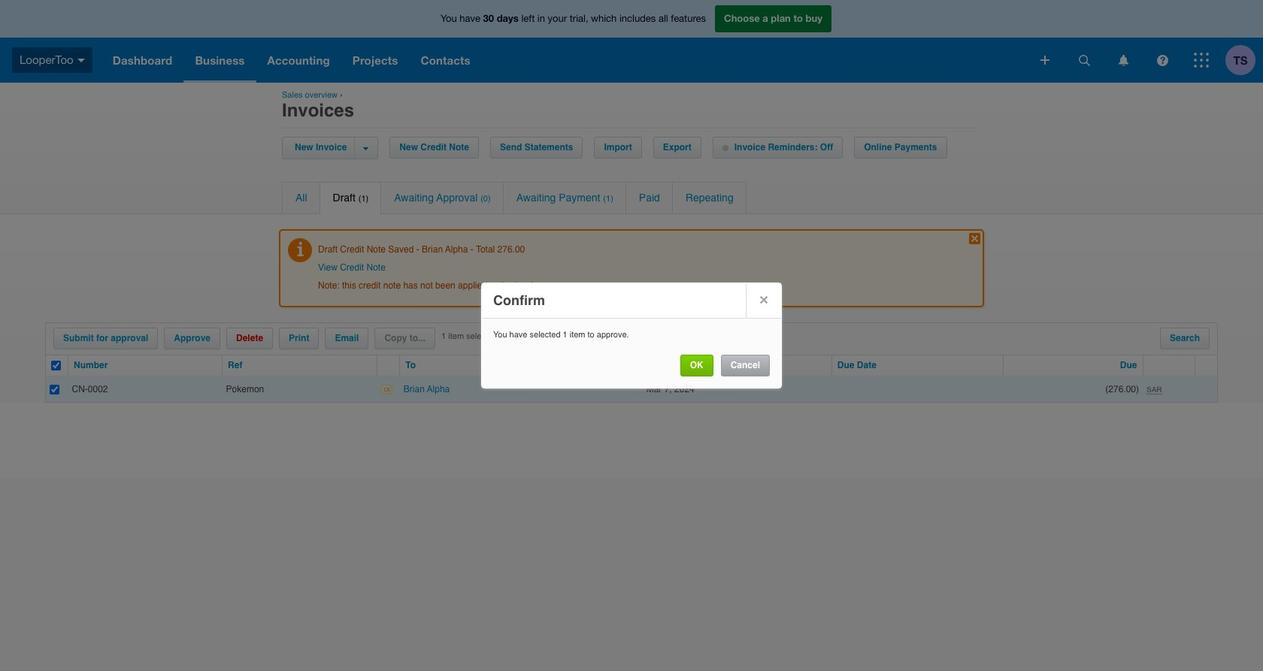 Task type: locate. For each thing, give the bounding box(es) containing it.
loopertoo
[[20, 53, 73, 66]]

0 vertical spatial alpha
[[445, 244, 468, 255]]

cn-0002
[[72, 384, 108, 394]]

the
[[500, 280, 512, 291]]

due for due link
[[1120, 360, 1137, 371]]

note up approval
[[449, 142, 469, 153]]

repeating link
[[673, 183, 746, 214]]

0 horizontal spatial (1)
[[359, 194, 369, 204]]

item right to...
[[448, 332, 464, 341]]

0 vertical spatial 276.00
[[497, 244, 525, 255]]

alpha
[[445, 244, 468, 255], [427, 384, 450, 394]]

1 horizontal spatial 1
[[556, 332, 560, 341]]

to left be
[[588, 330, 595, 340]]

0 horizontal spatial new
[[295, 142, 313, 153]]

invoice left reminders:
[[734, 142, 766, 153]]

2 awaiting from the left
[[516, 192, 556, 204]]

mar
[[646, 384, 662, 394]]

1 horizontal spatial svg image
[[1119, 55, 1128, 66]]

have inside 'you have 30 days left in your trial, which includes all features'
[[460, 13, 481, 24]]

0 horizontal spatial you
[[441, 13, 457, 24]]

selected
[[530, 330, 561, 340], [466, 332, 497, 341]]

0 vertical spatial to
[[794, 12, 803, 24]]

0 vertical spatial have
[[460, 13, 481, 24]]

credit up this on the top of page
[[340, 262, 364, 273]]

not
[[420, 280, 433, 291]]

0 horizontal spatial awaiting
[[394, 192, 434, 204]]

awaiting left payment
[[516, 192, 556, 204]]

awaiting left approval
[[394, 192, 434, 204]]

1 horizontal spatial due
[[1120, 360, 1137, 371]]

send
[[500, 142, 522, 153]]

276.00 right total
[[497, 244, 525, 255]]

0002
[[88, 384, 108, 394]]

- left total
[[471, 244, 474, 255]]

date
[[857, 360, 877, 371]]

2 vertical spatial to
[[588, 330, 595, 340]]

selected for item
[[466, 332, 497, 341]]

to left the
[[490, 280, 497, 291]]

draft right all
[[333, 192, 356, 204]]

cancel link
[[722, 356, 769, 376]]

1 horizontal spatial invoice
[[734, 142, 766, 153]]

- right saved
[[416, 244, 419, 255]]

brian down "to" link
[[404, 384, 425, 394]]

choose a plan to buy
[[724, 12, 823, 24]]

includes
[[620, 13, 656, 24]]

to inside draft credit note saved - brian alpha - total 276.00 view credit note note: this credit note has not been applied to the invoice.
[[490, 280, 497, 291]]

None checkbox
[[51, 361, 61, 371], [50, 385, 59, 395], [51, 361, 61, 371], [50, 385, 59, 395]]

1 due from the left
[[838, 360, 855, 371]]

- for |
[[504, 332, 507, 341]]

0 horizontal spatial due
[[838, 360, 855, 371]]

1 horizontal spatial -
[[471, 244, 474, 255]]

buy
[[806, 12, 823, 24]]

online payments
[[864, 142, 937, 153]]

you down confirm
[[493, 330, 507, 340]]

draft inside draft credit note saved - brian alpha - total 276.00 view credit note note: this credit note has not been applied to the invoice.
[[318, 244, 338, 255]]

1 horizontal spatial selected
[[530, 330, 561, 340]]

item right sar,
[[570, 330, 585, 340]]

due left date
[[838, 360, 855, 371]]

1 vertical spatial you
[[493, 330, 507, 340]]

overview
[[305, 90, 338, 100]]

new up awaiting approval (0)
[[400, 142, 418, 153]]

invoice inside 'link'
[[734, 142, 766, 153]]

276.00 right |
[[507, 332, 532, 341]]

1 vertical spatial draft
[[318, 244, 338, 255]]

1 new from the left
[[295, 142, 313, 153]]

draft for draft credit note saved - brian alpha - total 276.00 view credit note note: this credit note has not been applied to the invoice.
[[318, 244, 338, 255]]

delete link
[[227, 329, 272, 349]]

- right |
[[504, 332, 507, 341]]

to left 'buy'
[[794, 12, 803, 24]]

(1) right all
[[359, 194, 369, 204]]

0 horizontal spatial invoice
[[316, 142, 347, 153]]

due date
[[838, 360, 877, 371]]

1 horizontal spatial awaiting
[[516, 192, 556, 204]]

0 horizontal spatial svg image
[[77, 58, 85, 62]]

credit for new
[[421, 142, 447, 153]]

2 horizontal spatial to
[[794, 12, 803, 24]]

invoice
[[316, 142, 347, 153], [734, 142, 766, 153]]

0 vertical spatial brian
[[422, 244, 443, 255]]

invoice down invoices on the left of the page
[[316, 142, 347, 153]]

0 vertical spatial credit
[[421, 142, 447, 153]]

new credit note link
[[391, 138, 478, 158]]

have left 30
[[460, 13, 481, 24]]

credit up awaiting approval (0)
[[421, 142, 447, 153]]

draft up the view
[[318, 244, 338, 255]]

1 vertical spatial have
[[510, 330, 527, 340]]

send statements link
[[491, 138, 582, 158]]

- for saved
[[416, 244, 419, 255]]

due up (276.00) sar
[[1120, 360, 1137, 371]]

2 (1) from the left
[[603, 194, 613, 204]]

0 vertical spatial you
[[441, 13, 457, 24]]

ts banner
[[0, 0, 1263, 83]]

1 horizontal spatial new
[[400, 142, 418, 153]]

to inside the ts banner
[[794, 12, 803, 24]]

invoice.
[[515, 280, 545, 291]]

you inside 'you have 30 days left in your trial, which includes all features'
[[441, 13, 457, 24]]

brian right saved
[[422, 244, 443, 255]]

you have 30 days left in your trial, which includes all features
[[441, 12, 706, 24]]

have right |
[[510, 330, 527, 340]]

ok
[[690, 360, 704, 371]]

brian
[[422, 244, 443, 255], [404, 384, 425, 394]]

brian alpha
[[404, 384, 450, 394]]

you
[[441, 13, 457, 24], [493, 330, 507, 340]]

export link
[[654, 138, 701, 158]]

1 vertical spatial to
[[490, 280, 497, 291]]

search
[[1170, 333, 1200, 344]]

features
[[671, 13, 706, 24]]

sales overview link
[[282, 90, 338, 100]]

number
[[74, 360, 108, 371]]

ts
[[1234, 53, 1248, 67]]

item
[[570, 330, 585, 340], [448, 332, 464, 341], [563, 332, 578, 341]]

2 new from the left
[[400, 142, 418, 153]]

copy
[[385, 333, 407, 344]]

paid link
[[626, 183, 672, 214]]

(1)
[[359, 194, 369, 204], [603, 194, 613, 204]]

selected down confirm
[[530, 330, 561, 340]]

in
[[538, 13, 545, 24]]

2 horizontal spatial 1
[[563, 330, 567, 340]]

svg image
[[1079, 55, 1090, 66], [1157, 55, 1168, 66], [1041, 56, 1050, 65]]

2 due from the left
[[1120, 360, 1137, 371]]

1
[[563, 330, 567, 340], [441, 332, 446, 341], [556, 332, 560, 341]]

submit for approval
[[63, 333, 148, 344]]

0 horizontal spatial -
[[416, 244, 419, 255]]

view
[[318, 262, 337, 273]]

1 horizontal spatial have
[[510, 330, 527, 340]]

0 horizontal spatial have
[[460, 13, 481, 24]]

1 vertical spatial 276.00
[[507, 332, 532, 341]]

view credit note link
[[318, 262, 386, 273]]

276.00
[[497, 244, 525, 255], [507, 332, 532, 341]]

repeating
[[686, 192, 734, 204]]

0 vertical spatial note
[[449, 142, 469, 153]]

1 vertical spatial credit
[[340, 244, 364, 255]]

1 awaiting from the left
[[394, 192, 434, 204]]

note up credit
[[367, 262, 386, 273]]

svg image
[[1194, 53, 1209, 68], [1119, 55, 1128, 66], [77, 58, 85, 62]]

new down invoices on the left of the page
[[295, 142, 313, 153]]

invoices
[[282, 100, 354, 121]]

due date link
[[838, 360, 877, 371]]

note left saved
[[367, 244, 386, 255]]

awaiting
[[394, 192, 434, 204], [516, 192, 556, 204]]

approval
[[111, 333, 148, 344]]

invoice reminders:                                  off
[[734, 142, 833, 153]]

copied
[[619, 332, 644, 341]]

reminders:
[[768, 142, 818, 153]]

2 horizontal spatial svg image
[[1157, 55, 1168, 66]]

0 horizontal spatial selected
[[466, 332, 497, 341]]

2 invoice from the left
[[734, 142, 766, 153]]

credit up view credit note link
[[340, 244, 364, 255]]

0 horizontal spatial to
[[490, 280, 497, 291]]

import
[[604, 142, 632, 153]]

30
[[483, 12, 494, 24]]

0 horizontal spatial 1
[[441, 332, 446, 341]]

1 (1) from the left
[[359, 194, 369, 204]]

2 horizontal spatial -
[[504, 332, 507, 341]]

0 vertical spatial draft
[[333, 192, 356, 204]]

(1) right payment
[[603, 194, 613, 204]]

1 horizontal spatial you
[[493, 330, 507, 340]]

you left 30
[[441, 13, 457, 24]]

you for 30
[[441, 13, 457, 24]]

you for selected
[[493, 330, 507, 340]]

selected left |
[[466, 332, 497, 341]]

1 horizontal spatial (1)
[[603, 194, 613, 204]]

to link
[[406, 360, 416, 371]]

applied
[[458, 280, 487, 291]]

ref
[[228, 360, 242, 371]]

(276.00) sar
[[1106, 384, 1162, 394]]

1 horizontal spatial svg image
[[1079, 55, 1090, 66]]

1 vertical spatial note
[[367, 244, 386, 255]]



Task type: vqa. For each thing, say whether or not it's contained in the screenshot.


Task type: describe. For each thing, give the bounding box(es) containing it.
have for 30
[[460, 13, 481, 24]]

2 vertical spatial credit
[[340, 262, 364, 273]]

draft (1)
[[333, 192, 369, 204]]

trial,
[[570, 13, 588, 24]]

submit for approval link
[[54, 329, 157, 349]]

item left cannot
[[563, 332, 578, 341]]

new invoice link
[[291, 138, 354, 158]]

cn-
[[72, 384, 88, 394]]

awaiting for awaiting payment
[[516, 192, 556, 204]]

approve link
[[165, 329, 220, 349]]

approve.
[[597, 330, 629, 340]]

you have selected 1 item to approve.
[[493, 330, 629, 340]]

276.00 inside draft credit note saved - brian alpha - total 276.00 view credit note note: this credit note has not been applied to the invoice.
[[497, 244, 525, 255]]

(276.00)
[[1106, 384, 1139, 394]]

note
[[383, 280, 401, 291]]

1 vertical spatial alpha
[[427, 384, 450, 394]]

your
[[548, 13, 567, 24]]

awaiting payment (1)
[[516, 192, 613, 204]]

note for draft
[[367, 244, 386, 255]]

cannot
[[581, 332, 605, 341]]

have for selected
[[510, 330, 527, 340]]

print
[[289, 333, 309, 344]]

brian inside draft credit note saved - brian alpha - total 276.00 view credit note note: this credit note has not been applied to the invoice.
[[422, 244, 443, 255]]

be
[[608, 332, 617, 341]]

choose
[[724, 12, 760, 24]]

(1) inside awaiting payment (1)
[[603, 194, 613, 204]]

new credit note
[[400, 142, 469, 153]]

1 vertical spatial brian
[[404, 384, 425, 394]]

credit for draft
[[340, 244, 364, 255]]

sar,
[[534, 332, 554, 341]]

been
[[435, 280, 456, 291]]

2024
[[675, 384, 695, 394]]

0 horizontal spatial svg image
[[1041, 56, 1050, 65]]

to
[[406, 360, 416, 371]]

left
[[521, 13, 535, 24]]

svg image inside loopertoo popup button
[[77, 58, 85, 62]]

due link
[[1120, 360, 1137, 371]]

new for new credit note
[[400, 142, 418, 153]]

alpha inside draft credit note saved - brian alpha - total 276.00 view credit note note: this credit note has not been applied to the invoice.
[[445, 244, 468, 255]]

import link
[[595, 138, 641, 158]]

pokemon
[[226, 384, 264, 394]]

(0)
[[481, 194, 491, 204]]

2 vertical spatial note
[[367, 262, 386, 273]]

sar
[[1147, 385, 1162, 394]]

new invoice
[[295, 142, 347, 153]]

1 invoice from the left
[[316, 142, 347, 153]]

send statements
[[500, 142, 573, 153]]

copy to...
[[385, 333, 426, 344]]

for
[[96, 333, 108, 344]]

all link
[[283, 183, 319, 214]]

cancel
[[731, 360, 760, 371]]

which
[[591, 13, 617, 24]]

awaiting for awaiting approval
[[394, 192, 434, 204]]

new for new invoice
[[295, 142, 313, 153]]

all
[[659, 13, 668, 24]]

export
[[663, 142, 692, 153]]

sales overview › invoices
[[282, 90, 354, 121]]

delete
[[236, 333, 263, 344]]

approve
[[174, 333, 211, 344]]

off
[[820, 142, 833, 153]]

awaiting approval (0)
[[394, 192, 491, 204]]

(1) inside draft (1)
[[359, 194, 369, 204]]

online
[[864, 142, 892, 153]]

all
[[296, 192, 307, 204]]

sales
[[282, 90, 303, 100]]

email link
[[326, 329, 368, 349]]

note:
[[318, 280, 340, 291]]

brian alpha link
[[404, 384, 450, 394]]

paid
[[639, 192, 660, 204]]

plan
[[771, 12, 791, 24]]

to...
[[410, 333, 426, 344]]

submit
[[63, 333, 94, 344]]

|
[[499, 332, 502, 341]]

due for due date
[[838, 360, 855, 371]]

number link
[[74, 360, 108, 371]]

search link
[[1161, 329, 1209, 349]]

invoice reminders:                                  off link
[[713, 138, 842, 158]]

approval
[[436, 192, 478, 204]]

print link
[[280, 329, 318, 349]]

1 horizontal spatial to
[[588, 330, 595, 340]]

statements
[[525, 142, 573, 153]]

loopertoo button
[[0, 38, 101, 83]]

days
[[497, 12, 519, 24]]

draft credit note saved - brian alpha - total 276.00 view credit note note: this credit note has not been applied to the invoice.
[[318, 244, 545, 291]]

online payments link
[[855, 138, 946, 158]]

›
[[340, 90, 343, 100]]

payment
[[559, 192, 600, 204]]

a
[[763, 12, 768, 24]]

this
[[342, 280, 356, 291]]

1 item selected | -276.00 sar, 1 item cannot be copied
[[441, 332, 644, 341]]

draft for draft (1)
[[333, 192, 356, 204]]

note for new
[[449, 142, 469, 153]]

ref link
[[228, 360, 242, 371]]

2 horizontal spatial svg image
[[1194, 53, 1209, 68]]

mar 7, 2024
[[646, 384, 695, 394]]

payments
[[895, 142, 937, 153]]

selected for have
[[530, 330, 561, 340]]

7,
[[665, 384, 672, 394]]



